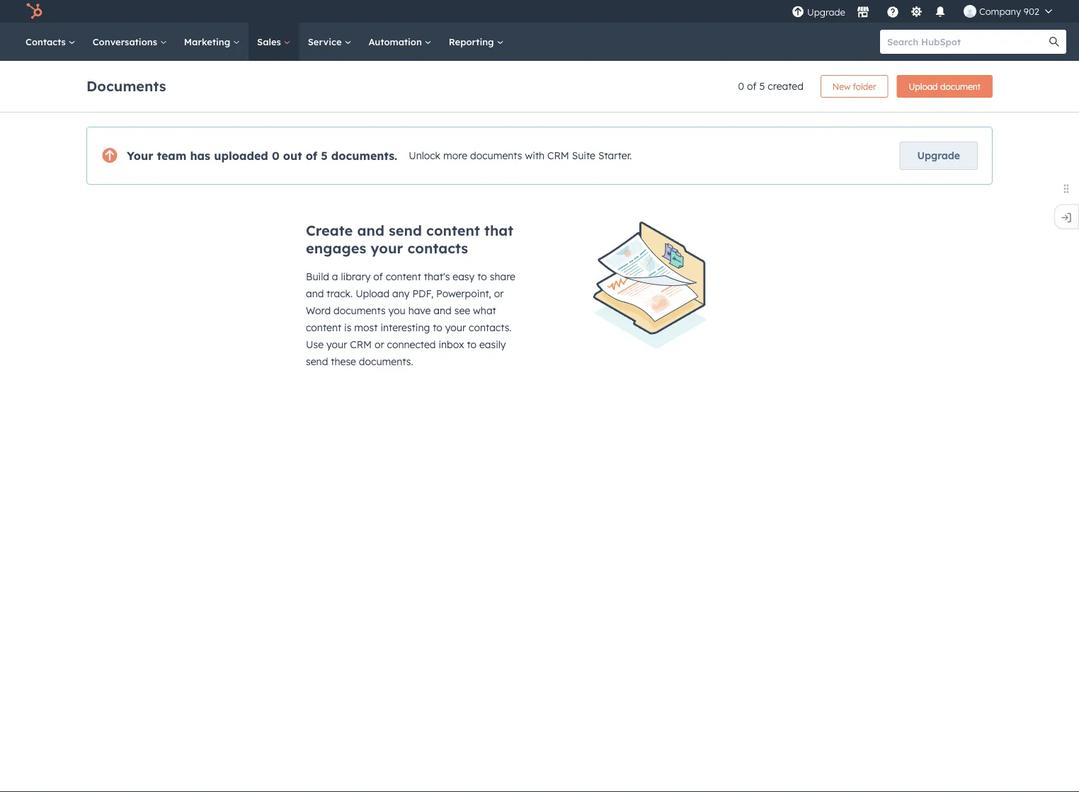 Task type: vqa. For each thing, say whether or not it's contained in the screenshot.
topmost "DOCUMENTS."
yes



Task type: locate. For each thing, give the bounding box(es) containing it.
0 vertical spatial 5
[[759, 80, 765, 92]]

2 horizontal spatial to
[[477, 270, 487, 283]]

inbox
[[439, 338, 464, 351]]

documents left with
[[470, 150, 522, 162]]

documents. left unlock
[[331, 149, 397, 163]]

5
[[759, 80, 765, 92], [321, 149, 328, 163]]

0 vertical spatial and
[[357, 222, 384, 239]]

upgrade link
[[900, 142, 978, 170]]

2 horizontal spatial content
[[426, 222, 480, 239]]

and down build
[[306, 287, 324, 300]]

2 vertical spatial of
[[373, 270, 383, 283]]

company 902
[[979, 5, 1039, 17]]

1 horizontal spatial of
[[373, 270, 383, 283]]

automation link
[[360, 23, 440, 61]]

that's
[[424, 270, 450, 283]]

0 vertical spatial of
[[747, 80, 757, 92]]

documents
[[86, 77, 166, 95]]

content left that
[[426, 222, 480, 239]]

upgrade
[[807, 6, 845, 18], [917, 149, 960, 162]]

sales
[[257, 36, 284, 47]]

0 horizontal spatial upgrade
[[807, 6, 845, 18]]

1 horizontal spatial content
[[386, 270, 421, 283]]

and right create
[[357, 222, 384, 239]]

1 horizontal spatial and
[[357, 222, 384, 239]]

documents
[[470, 150, 522, 162], [334, 304, 386, 317]]

search button
[[1042, 30, 1066, 54]]

menu
[[790, 0, 1062, 23]]

or down most at the left top of the page
[[374, 338, 384, 351]]

with
[[525, 150, 545, 162]]

send inside build a library of content that's easy to share and track. upload any pdf, powerpoint, or word documents you have and see what content is most interesting to your contacts. use your crm or connected inbox to easily send these documents.
[[306, 355, 328, 368]]

conversations link
[[84, 23, 175, 61]]

menu containing company 902
[[790, 0, 1062, 23]]

1 vertical spatial or
[[374, 338, 384, 351]]

1 vertical spatial your
[[445, 321, 466, 334]]

1 vertical spatial to
[[433, 321, 442, 334]]

2 horizontal spatial of
[[747, 80, 757, 92]]

send up any
[[389, 222, 422, 239]]

0 vertical spatial documents
[[470, 150, 522, 162]]

0 left created
[[738, 80, 744, 92]]

0 inside documents banner
[[738, 80, 744, 92]]

crm down most at the left top of the page
[[350, 338, 372, 351]]

see
[[454, 304, 470, 317]]

library
[[341, 270, 371, 283]]

content down the word
[[306, 321, 341, 334]]

use
[[306, 338, 324, 351]]

2 horizontal spatial your
[[445, 321, 466, 334]]

1 horizontal spatial upgrade
[[917, 149, 960, 162]]

upgrade image
[[792, 6, 804, 19]]

upload left document
[[909, 81, 938, 92]]

your up any
[[371, 239, 403, 257]]

2 vertical spatial to
[[467, 338, 477, 351]]

new folder button
[[820, 75, 888, 98]]

documents. down connected
[[359, 355, 413, 368]]

1 vertical spatial send
[[306, 355, 328, 368]]

upgrade right upgrade icon
[[807, 6, 845, 18]]

and
[[357, 222, 384, 239], [306, 287, 324, 300], [434, 304, 452, 317]]

0 horizontal spatial upload
[[356, 287, 390, 300]]

0
[[738, 80, 744, 92], [272, 149, 279, 163]]

folder
[[853, 81, 876, 92]]

of
[[747, 80, 757, 92], [306, 149, 317, 163], [373, 270, 383, 283]]

0 left the out
[[272, 149, 279, 163]]

1 horizontal spatial your
[[371, 239, 403, 257]]

new folder
[[833, 81, 876, 92]]

settings link
[[908, 4, 925, 19]]

1 vertical spatial crm
[[350, 338, 372, 351]]

upgrade down upload document
[[917, 149, 960, 162]]

contacts
[[25, 36, 68, 47]]

your team has uploaded 0 out of 5 documents.
[[127, 149, 397, 163]]

0 vertical spatial upload
[[909, 81, 938, 92]]

of left created
[[747, 80, 757, 92]]

what
[[473, 304, 496, 317]]

unlock
[[409, 150, 440, 162]]

1 horizontal spatial upload
[[909, 81, 938, 92]]

of inside documents banner
[[747, 80, 757, 92]]

of right the out
[[306, 149, 317, 163]]

2 horizontal spatial and
[[434, 304, 452, 317]]

5 left created
[[759, 80, 765, 92]]

to right easy
[[477, 270, 487, 283]]

1 vertical spatial documents.
[[359, 355, 413, 368]]

0 horizontal spatial and
[[306, 287, 324, 300]]

0 vertical spatial crm
[[547, 150, 569, 162]]

to up "inbox"
[[433, 321, 442, 334]]

0 horizontal spatial 0
[[272, 149, 279, 163]]

to right "inbox"
[[467, 338, 477, 351]]

0 horizontal spatial crm
[[350, 338, 372, 351]]

content
[[426, 222, 480, 239], [386, 270, 421, 283], [306, 321, 341, 334]]

mateo roberts image
[[964, 5, 976, 18]]

send down use
[[306, 355, 328, 368]]

1 vertical spatial of
[[306, 149, 317, 163]]

or down share
[[494, 287, 504, 300]]

build
[[306, 270, 329, 283]]

search image
[[1049, 37, 1059, 47]]

1 horizontal spatial 5
[[759, 80, 765, 92]]

reporting
[[449, 36, 497, 47]]

documents up most at the left top of the page
[[334, 304, 386, 317]]

1 horizontal spatial to
[[467, 338, 477, 351]]

contacts link
[[17, 23, 84, 61]]

1 horizontal spatial 0
[[738, 80, 744, 92]]

0 vertical spatial 0
[[738, 80, 744, 92]]

0 vertical spatial documents.
[[331, 149, 397, 163]]

crm right with
[[547, 150, 569, 162]]

0 vertical spatial or
[[494, 287, 504, 300]]

0 vertical spatial send
[[389, 222, 422, 239]]

send inside the create and send content that engages your contacts
[[389, 222, 422, 239]]

upload document button
[[897, 75, 993, 98]]

more
[[443, 150, 467, 162]]

your
[[371, 239, 403, 257], [445, 321, 466, 334], [326, 338, 347, 351]]

contacts
[[407, 239, 468, 257]]

marketing link
[[175, 23, 249, 61]]

crm
[[547, 150, 569, 162], [350, 338, 372, 351]]

notifications button
[[928, 0, 952, 23]]

track.
[[327, 287, 353, 300]]

0 horizontal spatial of
[[306, 149, 317, 163]]

1 horizontal spatial send
[[389, 222, 422, 239]]

of right library
[[373, 270, 383, 283]]

upload down library
[[356, 287, 390, 300]]

create and send content that engages your contacts
[[306, 222, 513, 257]]

send
[[389, 222, 422, 239], [306, 355, 328, 368]]

0 vertical spatial your
[[371, 239, 403, 257]]

5 right the out
[[321, 149, 328, 163]]

upload
[[909, 81, 938, 92], [356, 287, 390, 300]]

and left see
[[434, 304, 452, 317]]

content up any
[[386, 270, 421, 283]]

any
[[392, 287, 410, 300]]

1 vertical spatial 0
[[272, 149, 279, 163]]

reporting link
[[440, 23, 512, 61]]

0 vertical spatial upgrade
[[807, 6, 845, 18]]

1 vertical spatial documents
[[334, 304, 386, 317]]

0 vertical spatial to
[[477, 270, 487, 283]]

1 vertical spatial and
[[306, 287, 324, 300]]

marketing
[[184, 36, 233, 47]]

1 vertical spatial upload
[[356, 287, 390, 300]]

0 horizontal spatial your
[[326, 338, 347, 351]]

your up "inbox"
[[445, 321, 466, 334]]

0 horizontal spatial send
[[306, 355, 328, 368]]

help image
[[886, 6, 899, 19]]

or
[[494, 287, 504, 300], [374, 338, 384, 351]]

share
[[490, 270, 515, 283]]

your up these
[[326, 338, 347, 351]]

0 horizontal spatial 5
[[321, 149, 328, 163]]

to
[[477, 270, 487, 283], [433, 321, 442, 334], [467, 338, 477, 351]]

0 horizontal spatial documents
[[334, 304, 386, 317]]

documents.
[[331, 149, 397, 163], [359, 355, 413, 368]]

0 horizontal spatial content
[[306, 321, 341, 334]]

0 vertical spatial content
[[426, 222, 480, 239]]



Task type: describe. For each thing, give the bounding box(es) containing it.
that
[[484, 222, 513, 239]]

starter.
[[598, 150, 632, 162]]

team
[[157, 149, 186, 163]]

0 of 5 created
[[738, 80, 803, 92]]

is
[[344, 321, 351, 334]]

unlock more documents with crm suite starter.
[[409, 150, 632, 162]]

notifications image
[[934, 6, 947, 19]]

and inside the create and send content that engages your contacts
[[357, 222, 384, 239]]

902
[[1024, 5, 1039, 17]]

1 vertical spatial upgrade
[[917, 149, 960, 162]]

documents inside build a library of content that's easy to share and track. upload any pdf, powerpoint, or word documents you have and see what content is most interesting to your contacts. use your crm or connected inbox to easily send these documents.
[[334, 304, 386, 317]]

of inside build a library of content that's easy to share and track. upload any pdf, powerpoint, or word documents you have and see what content is most interesting to your contacts. use your crm or connected inbox to easily send these documents.
[[373, 270, 383, 283]]

1 horizontal spatial crm
[[547, 150, 569, 162]]

these
[[331, 355, 356, 368]]

help button
[[881, 0, 905, 23]]

you
[[388, 304, 406, 317]]

pdf,
[[412, 287, 433, 300]]

crm inside build a library of content that's easy to share and track. upload any pdf, powerpoint, or word documents you have and see what content is most interesting to your contacts. use your crm or connected inbox to easily send these documents.
[[350, 338, 372, 351]]

1 vertical spatial 5
[[321, 149, 328, 163]]

company 902 button
[[955, 0, 1061, 23]]

your inside the create and send content that engages your contacts
[[371, 239, 403, 257]]

marketplaces image
[[857, 6, 869, 19]]

has
[[190, 149, 210, 163]]

word
[[306, 304, 331, 317]]

easy
[[453, 270, 475, 283]]

created
[[768, 80, 803, 92]]

new
[[833, 81, 850, 92]]

content inside the create and send content that engages your contacts
[[426, 222, 480, 239]]

1 horizontal spatial documents
[[470, 150, 522, 162]]

2 vertical spatial your
[[326, 338, 347, 351]]

5 inside documents banner
[[759, 80, 765, 92]]

upgrade inside menu
[[807, 6, 845, 18]]

marketplaces button
[[848, 0, 878, 23]]

automation
[[368, 36, 425, 47]]

have
[[408, 304, 431, 317]]

suite
[[572, 150, 595, 162]]

company
[[979, 5, 1021, 17]]

0 horizontal spatial to
[[433, 321, 442, 334]]

service link
[[299, 23, 360, 61]]

upload document
[[909, 81, 981, 92]]

create
[[306, 222, 353, 239]]

out
[[283, 149, 302, 163]]

a
[[332, 270, 338, 283]]

settings image
[[910, 6, 923, 19]]

hubspot link
[[17, 3, 53, 20]]

most
[[354, 321, 378, 334]]

document
[[940, 81, 981, 92]]

interesting
[[380, 321, 430, 334]]

build a library of content that's easy to share and track. upload any pdf, powerpoint, or word documents you have and see what content is most interesting to your contacts. use your crm or connected inbox to easily send these documents.
[[306, 270, 515, 368]]

your
[[127, 149, 153, 163]]

documents. inside build a library of content that's easy to share and track. upload any pdf, powerpoint, or word documents you have and see what content is most interesting to your contacts. use your crm or connected inbox to easily send these documents.
[[359, 355, 413, 368]]

powerpoint,
[[436, 287, 491, 300]]

upload inside build a library of content that's easy to share and track. upload any pdf, powerpoint, or word documents you have and see what content is most interesting to your contacts. use your crm or connected inbox to easily send these documents.
[[356, 287, 390, 300]]

2 vertical spatial content
[[306, 321, 341, 334]]

easily
[[479, 338, 506, 351]]

0 horizontal spatial or
[[374, 338, 384, 351]]

documents banner
[[86, 71, 993, 98]]

engages
[[306, 239, 366, 257]]

uploaded
[[214, 149, 268, 163]]

1 horizontal spatial or
[[494, 287, 504, 300]]

sales link
[[249, 23, 299, 61]]

Search HubSpot search field
[[880, 30, 1054, 54]]

service
[[308, 36, 344, 47]]

2 vertical spatial and
[[434, 304, 452, 317]]

connected
[[387, 338, 436, 351]]

upload inside button
[[909, 81, 938, 92]]

hubspot image
[[25, 3, 42, 20]]

contacts.
[[469, 321, 512, 334]]

1 vertical spatial content
[[386, 270, 421, 283]]

conversations
[[93, 36, 160, 47]]



